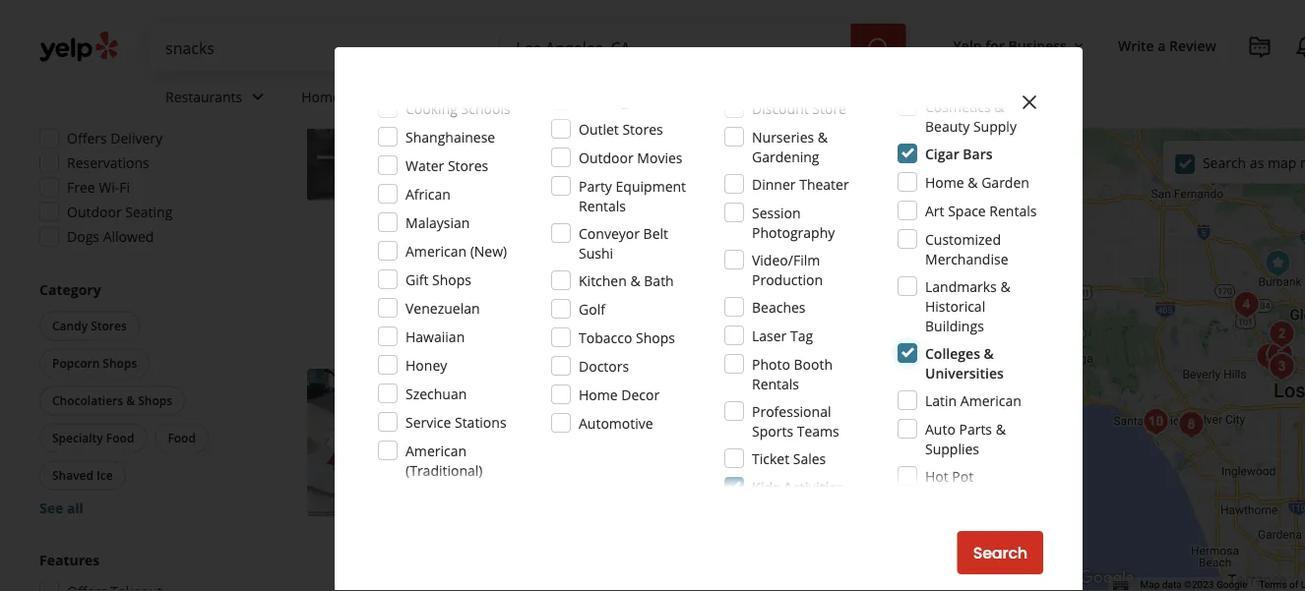 Task type: vqa. For each thing, say whether or not it's contained in the screenshot.
See Portfolio
no



Task type: locate. For each thing, give the bounding box(es) containing it.
search for search
[[973, 542, 1028, 565]]

& inside nurseries & gardening
[[818, 127, 828, 146]]

american down malaysian in the top of the page
[[406, 242, 467, 260]]

1 vertical spatial ice cream & frozen yogurt link
[[479, 408, 643, 427]]

group containing category
[[35, 281, 244, 519]]

1 horizontal spatial bars
[[963, 144, 993, 163]]

next image for dairy queen/orange julius treat ctr image
[[424, 432, 448, 456]]

2 previous image from the top
[[315, 432, 339, 456]]

american inside american (traditional)
[[406, 442, 467, 460]]

"where have u been juicy?!?! i'm always slightly disappointed with smoothie/juice places because the drinks are usually way too sweet and taste like they're made of artificial syrups.…"
[[501, 205, 997, 263]]

of right terms
[[1290, 579, 1299, 591]]

1 vertical spatial ice
[[483, 409, 500, 425]]

0 horizontal spatial outdoor
[[67, 203, 122, 222]]

16 info v2 image
[[434, 1, 449, 17]]

24 chevron down v2 image
[[246, 85, 270, 109], [545, 85, 569, 109]]

auto services
[[455, 87, 541, 106]]

u
[[594, 205, 604, 224], [1301, 579, 1305, 591]]

0 horizontal spatial hot
[[805, 117, 827, 133]]

2 vertical spatial outdoor
[[499, 291, 547, 308]]

rentals inside photo booth rentals
[[752, 375, 799, 393]]

2 horizontal spatial rentals
[[990, 201, 1037, 220]]

theater
[[799, 175, 849, 193]]

1 frozen from the top
[[557, 117, 596, 133]]

1 cream from the top
[[503, 117, 542, 133]]

search dialog
[[0, 0, 1305, 592]]

outdoor for outdoor seating
[[499, 291, 547, 308]]

next image for 88 hotdog & juicy image to the left
[[424, 115, 448, 139]]

levain bakery - larchmont village image
[[1250, 338, 1289, 377]]

1 horizontal spatial of
[[1290, 579, 1299, 591]]

allowed
[[103, 228, 154, 247]]

0 vertical spatial ice cream & frozen yogurt link
[[479, 116, 643, 135]]

2 horizontal spatial home
[[925, 173, 964, 191]]

2 vertical spatial ice
[[97, 468, 113, 484]]

party equipment rentals
[[579, 177, 686, 215]]

& inside landmarks & historical buildings
[[1001, 277, 1011, 296]]

ice cream & frozen yogurt down queen/orange
[[483, 409, 639, 425]]

2 services from the left
[[489, 87, 541, 106]]

4.6 star rating image
[[479, 86, 585, 106]]

usually
[[793, 225, 838, 243]]

dairy queen/orange julius treat ctr link
[[479, 370, 834, 397]]

books, mags, music & video
[[925, 50, 1016, 88]]

2 24 chevron down v2 image from the left
[[545, 85, 569, 109]]

kitchen & bath
[[579, 271, 674, 290]]

outdoor inside "search" dialog
[[579, 148, 634, 167]]

ice down auto services
[[483, 117, 500, 133]]

0 vertical spatial dogs
[[830, 117, 859, 133]]

0 horizontal spatial u
[[594, 205, 604, 224]]

hot inside "search" dialog
[[925, 467, 949, 486]]

stores inside button
[[91, 318, 127, 335]]

1 vertical spatial outdoor
[[67, 203, 122, 222]]

gardening
[[752, 147, 820, 166]]

0 vertical spatial bars
[[686, 117, 713, 133]]

1 vertical spatial search
[[973, 542, 1028, 565]]

1 vertical spatial yogurt
[[599, 409, 639, 425]]

open until 10:00 pm
[[479, 147, 611, 165]]

previous image for dairy queen/orange julius treat ctr image
[[315, 432, 339, 456]]

1 horizontal spatial home
[[579, 385, 618, 404]]

bars inside "search" dialog
[[963, 144, 993, 163]]

previous image
[[315, 115, 339, 139], [315, 432, 339, 456]]

free
[[67, 179, 95, 197]]

0 horizontal spatial food
[[106, 431, 134, 447]]

of down places
[[615, 244, 628, 263]]

beaches
[[752, 298, 806, 316]]

search as map m
[[1203, 153, 1305, 172]]

store
[[812, 99, 847, 118]]

kitchen
[[579, 271, 627, 290]]

1 ice cream & frozen yogurt from the top
[[483, 117, 639, 133]]

juice bars & smoothies button
[[651, 116, 794, 135]]

conveyor
[[579, 224, 640, 243]]

1 vertical spatial bars
[[963, 144, 993, 163]]

info icon image
[[722, 175, 738, 191], [722, 175, 738, 191]]

2 slideshow element from the top
[[307, 370, 456, 518]]

auto inside auto parts & supplies
[[925, 420, 956, 439]]

chocolatiers & shops
[[52, 393, 172, 410]]

2 ice cream & frozen yogurt link from the top
[[479, 408, 643, 427]]

1 24 chevron down v2 image from the left
[[246, 85, 270, 109]]

search down 'pot'
[[973, 542, 1028, 565]]

0 horizontal spatial rentals
[[579, 196, 626, 215]]

24 chevron down v2 image right restaurants
[[246, 85, 270, 109]]

0 vertical spatial ice
[[483, 117, 500, 133]]

for
[[986, 36, 1005, 55]]

music
[[925, 69, 963, 88]]

more link
[[585, 71, 678, 128]]

home for home services
[[301, 87, 340, 106]]

24 chevron down v2 image inside auto services link
[[545, 85, 569, 109]]

ice cream & frozen yogurt up the 10:00
[[483, 117, 639, 133]]

0 vertical spatial slideshow element
[[307, 53, 456, 201]]

home down cigar
[[925, 173, 964, 191]]

service stations
[[406, 413, 507, 432]]

home inside business categories element
[[301, 87, 340, 106]]

outdoor
[[579, 148, 634, 167], [67, 203, 122, 222], [499, 291, 547, 308]]

u up "conveyor"
[[594, 205, 604, 224]]

0 horizontal spatial of
[[615, 244, 628, 263]]

u inside "where have u been juicy?!?! i'm always slightly disappointed with smoothie/juice places because the drinks are usually way too sweet and taste like they're made of artificial syrups.…"
[[594, 205, 604, 224]]

next image down the service
[[424, 432, 448, 456]]

auto inside auto services link
[[455, 87, 486, 106]]

nurseries
[[752, 127, 814, 146]]

nurseries & gardening
[[752, 127, 828, 166]]

delivery up the reservations
[[111, 129, 162, 148]]

2 next image from the top
[[424, 432, 448, 456]]

1 horizontal spatial dogs
[[830, 117, 859, 133]]

0 vertical spatial 88 hotdog & juicy image
[[307, 53, 456, 201]]

0 horizontal spatial home
[[301, 87, 340, 106]]

(traditional)
[[406, 461, 483, 480]]

ice cream & frozen yogurt link down queen/orange
[[479, 408, 643, 427]]

ice cream & frozen yogurt button up the 10:00
[[479, 116, 643, 135]]

google image
[[1075, 566, 1140, 592]]

& right order
[[1001, 277, 1011, 296]]

& down store
[[818, 127, 828, 146]]

kream image
[[1298, 367, 1305, 407]]

water
[[406, 156, 444, 175]]

auto for auto services
[[455, 87, 486, 106]]

1 horizontal spatial 24 chevron down v2 image
[[545, 85, 569, 109]]

hot dogs
[[805, 117, 859, 133]]

julius
[[687, 370, 741, 397]]

& left bath
[[630, 271, 640, 290]]

yogurt down more
[[599, 117, 639, 133]]

1 horizontal spatial search
[[1203, 153, 1246, 172]]

photo booth rentals
[[752, 355, 833, 393]]

1 vertical spatial stores
[[448, 156, 488, 175]]

shops up chocolatiers & shops
[[103, 356, 137, 372]]

cigar bars
[[925, 144, 993, 163]]

1 vertical spatial previous image
[[315, 432, 339, 456]]

0 vertical spatial outdoor
[[579, 148, 634, 167]]

1 vertical spatial hot
[[925, 467, 949, 486]]

outdoor for outdoor seating
[[67, 203, 122, 222]]

dairy queen/orange julius treat ctr image
[[307, 370, 456, 518]]

1 vertical spatial slideshow element
[[307, 370, 456, 518]]

delivery down bath
[[627, 291, 674, 308]]

24 chevron down v2 image inside the restaurants link
[[246, 85, 270, 109]]

hot
[[805, 117, 827, 133], [925, 467, 949, 486]]

1 horizontal spatial outdoor
[[499, 291, 547, 308]]

frozen up the 10:00
[[557, 117, 596, 133]]

decor
[[621, 385, 660, 404]]

1 horizontal spatial delivery
[[627, 291, 674, 308]]

ice down dairy
[[483, 409, 500, 425]]

search inside search button
[[973, 542, 1028, 565]]

2 cream from the top
[[503, 409, 542, 425]]

business categories element
[[150, 71, 1305, 128]]

2 horizontal spatial outdoor
[[579, 148, 634, 167]]

1 horizontal spatial services
[[489, 87, 541, 106]]

16 chevron down v2 image
[[1071, 38, 1087, 54]]

been
[[608, 205, 643, 224]]

1 vertical spatial ice cream & frozen yogurt button
[[479, 408, 643, 427]]

outdoor down free wi-fi
[[67, 203, 122, 222]]

tobacco
[[579, 328, 632, 347]]

bars up home & garden
[[963, 144, 993, 163]]

dinner
[[752, 175, 796, 193]]

frozen down queen/orange
[[557, 409, 596, 425]]

1 horizontal spatial auto
[[925, 420, 956, 439]]

next image up water
[[424, 115, 448, 139]]

outdoor down the like
[[499, 291, 547, 308]]

u for of
[[1301, 579, 1305, 591]]

0 horizontal spatial auto
[[455, 87, 486, 106]]

0 horizontal spatial 88 hotdog & juicy image
[[307, 53, 456, 201]]

0 vertical spatial frozen
[[557, 117, 596, 133]]

2 vertical spatial stores
[[91, 318, 127, 335]]

next image
[[424, 115, 448, 139], [424, 432, 448, 456]]

& inside cosmetics & beauty supply
[[995, 97, 1005, 116]]

auto services link
[[440, 71, 585, 128]]

0 vertical spatial stores
[[623, 120, 663, 138]]

0 vertical spatial yogurt
[[599, 117, 639, 133]]

& right parts
[[996, 420, 1006, 439]]

laser tag
[[752, 326, 813, 345]]

2 yogurt from the top
[[599, 409, 639, 425]]

cream
[[503, 117, 542, 133], [503, 409, 542, 425]]

1 vertical spatial 88 hotdog & juicy image
[[1262, 347, 1302, 387]]

2 frozen from the top
[[557, 409, 596, 425]]

0 horizontal spatial services
[[344, 87, 396, 106]]

slideshow element
[[307, 53, 456, 201], [307, 370, 456, 518]]

bars
[[686, 117, 713, 133], [963, 144, 993, 163]]

order
[[944, 289, 988, 311]]

88 hotdog & juicy image
[[1262, 347, 1302, 387]]

1 services from the left
[[344, 87, 396, 106]]

landmarks
[[925, 277, 997, 296]]

reservations
[[67, 154, 149, 173]]

ice cream & frozen yogurt button down queen/orange
[[479, 408, 643, 427]]

cream down 4.6 star rating image
[[503, 117, 542, 133]]

automotive
[[579, 414, 653, 433]]

home down doctors
[[579, 385, 618, 404]]

popcorn
[[52, 356, 100, 372]]

books,
[[925, 50, 968, 68]]

yelp
[[953, 36, 982, 55]]

2 ice cream & frozen yogurt button from the top
[[479, 408, 643, 427]]

0 horizontal spatial 24 chevron down v2 image
[[246, 85, 270, 109]]

2 ice cream & frozen yogurt from the top
[[483, 409, 639, 425]]

hot inside button
[[805, 117, 827, 133]]

0 vertical spatial previous image
[[315, 115, 339, 139]]

close image
[[1018, 91, 1042, 114]]

bars right juice
[[686, 117, 713, 133]]

1 vertical spatial american
[[961, 391, 1022, 410]]

search left as
[[1203, 153, 1246, 172]]

88 hotdog & juicy image
[[307, 53, 456, 201], [1262, 347, 1302, 387]]

party
[[579, 177, 612, 195]]

production
[[752, 270, 823, 289]]

candy
[[52, 318, 88, 335]]

0 vertical spatial american
[[406, 242, 467, 260]]

1 vertical spatial ice cream & frozen yogurt
[[483, 409, 639, 425]]

rentals inside the party equipment rentals
[[579, 196, 626, 215]]

tobacco shops
[[579, 328, 675, 347]]

24 chevron down v2 image left the boating
[[545, 85, 569, 109]]

0 vertical spatial of
[[615, 244, 628, 263]]

1 vertical spatial cream
[[503, 409, 542, 425]]

services for home services
[[344, 87, 396, 106]]

0 horizontal spatial stores
[[91, 318, 127, 335]]

1 horizontal spatial u
[[1301, 579, 1305, 591]]

stores for candy stores
[[91, 318, 127, 335]]

0 vertical spatial next image
[[424, 115, 448, 139]]

rentals down party
[[579, 196, 626, 215]]

0 vertical spatial search
[[1203, 153, 1246, 172]]

shops for tobacco shops
[[636, 328, 675, 347]]

1 horizontal spatial rentals
[[752, 375, 799, 393]]

ice for first ice cream & frozen yogurt button from the bottom
[[483, 409, 500, 425]]

0 vertical spatial cream
[[503, 117, 542, 133]]

u right terms
[[1301, 579, 1305, 591]]

outdoor up 16 healthy dining v2 icon
[[579, 148, 634, 167]]

0 horizontal spatial bars
[[686, 117, 713, 133]]

hawaiian
[[406, 327, 465, 346]]

services for auto services
[[489, 87, 541, 106]]

& right chocolatiers
[[126, 393, 135, 410]]

ice
[[483, 117, 500, 133], [483, 409, 500, 425], [97, 468, 113, 484]]

stores right candy
[[91, 318, 127, 335]]

movies
[[637, 148, 683, 167]]

rentals down the photo
[[752, 375, 799, 393]]

1 horizontal spatial stores
[[448, 156, 488, 175]]

stores down shanghainese
[[448, 156, 488, 175]]

0 vertical spatial auto
[[455, 87, 486, 106]]

sports
[[752, 422, 793, 441]]

free wi-fi
[[67, 179, 130, 197]]

& left the video
[[966, 69, 977, 88]]

1 next image from the top
[[424, 115, 448, 139]]

previous image for 88 hotdog & juicy image to the left
[[315, 115, 339, 139]]

0 vertical spatial delivery
[[111, 129, 162, 148]]

2 horizontal spatial stores
[[623, 120, 663, 138]]

shops down 'american (new)'
[[432, 270, 472, 289]]

1 vertical spatial group
[[35, 281, 244, 519]]

& left smoothies
[[716, 117, 724, 133]]

0 vertical spatial home
[[301, 87, 340, 106]]

& up open until 10:00 pm
[[545, 117, 554, 133]]

None search field
[[150, 24, 910, 71]]

0 vertical spatial ice cream & frozen yogurt button
[[479, 116, 643, 135]]

& inside button
[[126, 393, 135, 410]]

2 food from the left
[[168, 431, 196, 447]]

bars for juice
[[686, 117, 713, 133]]

ice cream & frozen yogurt link up the 10:00
[[479, 116, 643, 135]]

1 vertical spatial u
[[1301, 579, 1305, 591]]

2 vertical spatial home
[[579, 385, 618, 404]]

0 vertical spatial group
[[33, 73, 244, 253]]

hot for hot pot
[[925, 467, 949, 486]]

home for home decor
[[579, 385, 618, 404]]

auto for auto parts & supplies
[[925, 420, 956, 439]]

professional sports teams
[[752, 402, 839, 441]]

colleges
[[925, 344, 980, 363]]

tag
[[790, 326, 813, 345]]

1 vertical spatial frozen
[[557, 409, 596, 425]]

conveyor belt sushi
[[579, 224, 668, 262]]

0 vertical spatial ice cream & frozen yogurt
[[483, 117, 639, 133]]

stores up outdoor movies
[[623, 120, 663, 138]]

1 horizontal spatial food
[[168, 431, 196, 447]]

shops up dairy queen/orange julius treat ctr
[[636, 328, 675, 347]]

group
[[33, 73, 244, 253], [35, 281, 244, 519]]

2 vertical spatial american
[[406, 442, 467, 460]]

1 vertical spatial dogs
[[67, 228, 99, 247]]

& inside the colleges & universities
[[984, 344, 994, 363]]

cream down dairy
[[503, 409, 542, 425]]

yelp for business button
[[946, 28, 1095, 63]]

candy stores
[[52, 318, 127, 335]]

1 vertical spatial home
[[925, 173, 964, 191]]

bars inside button
[[686, 117, 713, 133]]

dairy queen/orange julius treat ctr image
[[1258, 244, 1298, 284]]

map
[[1141, 579, 1160, 591]]

write a review link
[[1110, 28, 1225, 63]]

mags,
[[972, 50, 1009, 68]]

yogurt down home decor
[[599, 409, 639, 425]]

candy stores button
[[39, 312, 140, 342]]

1 vertical spatial next image
[[424, 432, 448, 456]]

smoothie/juice
[[501, 225, 596, 243]]

all
[[67, 500, 84, 518]]

1 yogurt from the top
[[599, 117, 639, 133]]

specialty food button
[[39, 424, 147, 454]]

american up (traditional)
[[406, 442, 467, 460]]

1 previous image from the top
[[315, 115, 339, 139]]

rentals for equipment
[[579, 196, 626, 215]]

mario kart snack station image
[[1227, 285, 1266, 325]]

home left 24 chevron down v2 icon
[[301, 87, 340, 106]]

fi
[[119, 179, 130, 197]]

& up supply
[[995, 97, 1005, 116]]

specialty
[[52, 431, 103, 447]]

projects image
[[1248, 35, 1272, 59]]

of inside "where have u been juicy?!?! i'm always slightly disappointed with smoothie/juice places because the drinks are usually way too sweet and taste like they're made of artificial syrups.…"
[[615, 244, 628, 263]]

& up universities
[[984, 344, 994, 363]]

specialty food
[[52, 431, 134, 447]]

map data ©2023 google
[[1141, 579, 1248, 591]]

discount
[[752, 99, 809, 118]]

frozen for first ice cream & frozen yogurt button
[[557, 117, 596, 133]]

1 ice cream & frozen yogurt link from the top
[[479, 116, 643, 135]]

rentals down the garden
[[990, 201, 1037, 220]]

0 horizontal spatial search
[[973, 542, 1028, 565]]

american up parts
[[961, 391, 1022, 410]]

1 horizontal spatial hot
[[925, 467, 949, 486]]

1 horizontal spatial 88 hotdog & juicy image
[[1262, 347, 1302, 387]]

1 vertical spatial auto
[[925, 420, 956, 439]]

0 vertical spatial u
[[594, 205, 604, 224]]

ticket sales
[[752, 449, 826, 468]]

24 chevron down v2 image for restaurants
[[246, 85, 270, 109]]

sunny blue image
[[1136, 403, 1176, 442], [1172, 406, 1211, 445]]

ice cream & frozen yogurt for first ice cream & frozen yogurt button
[[483, 117, 639, 133]]

0 vertical spatial hot
[[805, 117, 827, 133]]

ice right shaved
[[97, 468, 113, 484]]

african
[[406, 185, 451, 203]]

& inside button
[[716, 117, 724, 133]]

way
[[842, 225, 867, 243]]

disappointed
[[821, 205, 906, 224]]



Task type: describe. For each thing, give the bounding box(es) containing it.
takeout
[[709, 291, 756, 308]]

made
[[574, 244, 611, 263]]

dogs inside button
[[830, 117, 859, 133]]

see
[[39, 500, 63, 518]]

too
[[871, 225, 892, 243]]

shanghainese
[[406, 127, 495, 146]]

ice for first ice cream & frozen yogurt button
[[483, 117, 500, 133]]

cream for second ice cream & frozen yogurt link from the top
[[503, 409, 542, 425]]

juice bars & smoothies
[[655, 117, 790, 133]]

juice
[[655, 117, 683, 133]]

customized
[[925, 230, 1001, 249]]

ice inside shaved ice button
[[97, 468, 113, 484]]

boating
[[579, 91, 628, 110]]

pm
[[591, 147, 611, 165]]

more link
[[751, 244, 788, 263]]

gift shops
[[406, 270, 472, 289]]

0 horizontal spatial delivery
[[111, 129, 162, 148]]

review
[[1170, 36, 1217, 55]]

popcorn shops button
[[39, 349, 150, 379]]

& up space
[[968, 173, 978, 191]]

$$$ button
[[141, 6, 190, 36]]

terms of u
[[1259, 579, 1305, 591]]

ice cream & frozen yogurt for first ice cream & frozen yogurt button from the bottom
[[483, 409, 639, 425]]

yogurt for first ice cream & frozen yogurt button
[[599, 117, 639, 133]]

& inside auto parts & supplies
[[996, 420, 1006, 439]]

keyboard shortcuts image
[[1113, 581, 1129, 591]]

write
[[1118, 36, 1154, 55]]

hot for hot dogs
[[805, 117, 827, 133]]

water stores
[[406, 156, 488, 175]]

outdoor seating
[[67, 203, 173, 222]]

photography
[[752, 223, 835, 242]]

like
[[501, 244, 523, 263]]

historical
[[925, 297, 986, 316]]

chocolatiers & shops button
[[39, 387, 185, 416]]

ctr
[[804, 370, 834, 397]]

1 vertical spatial of
[[1290, 579, 1299, 591]]

discount store
[[752, 99, 847, 118]]

belt
[[643, 224, 668, 243]]

and
[[937, 225, 962, 243]]

24 chevron down v2 image
[[400, 85, 424, 109]]

have
[[556, 205, 591, 224]]

go
[[564, 174, 580, 193]]

see all
[[39, 500, 84, 518]]

features group
[[33, 551, 244, 592]]

outlet stores
[[579, 120, 663, 138]]

frozen for first ice cream & frozen yogurt button from the bottom
[[557, 409, 596, 425]]

$$$$ button
[[190, 6, 240, 36]]

group containing offers delivery
[[33, 73, 244, 253]]

landmarks & historical buildings
[[925, 277, 1011, 335]]

parts
[[959, 420, 992, 439]]

map region
[[908, 0, 1305, 592]]

category
[[39, 281, 101, 300]]

supply
[[974, 117, 1017, 135]]

american (new)
[[406, 242, 507, 260]]

bhan kanom thai image
[[1262, 315, 1302, 354]]

search image
[[867, 37, 890, 60]]

cream for 2nd ice cream & frozen yogurt link from the bottom
[[503, 117, 542, 133]]

google
[[1217, 579, 1248, 591]]

0 horizontal spatial dogs
[[67, 228, 99, 247]]

24 chevron down v2 image for auto services
[[545, 85, 569, 109]]

outdoor for outdoor movies
[[579, 148, 634, 167]]

ticket
[[752, 449, 790, 468]]

always
[[726, 205, 769, 224]]

home & garden
[[925, 173, 1030, 191]]

syrups.…"
[[686, 244, 748, 263]]

home decor
[[579, 385, 660, 404]]

kids activities
[[752, 478, 844, 497]]

1 slideshow element from the top
[[307, 53, 456, 201]]

stores for water stores
[[448, 156, 488, 175]]

shops for popcorn shops
[[103, 356, 137, 372]]

shaved ice button
[[39, 462, 126, 491]]

auto parts & supplies
[[925, 420, 1006, 458]]

notifications image
[[1295, 35, 1305, 59]]

i'm
[[703, 205, 723, 224]]

garden
[[982, 173, 1030, 191]]

search for search as map m
[[1203, 153, 1246, 172]]

american for american (new)
[[406, 242, 467, 260]]

are
[[769, 225, 790, 243]]

wow choripan image
[[1260, 336, 1300, 375]]

drinks
[[725, 225, 765, 243]]

u for have
[[594, 205, 604, 224]]

user actions element
[[938, 25, 1305, 146]]

american for american (traditional)
[[406, 442, 467, 460]]

& inside "books, mags, music & video"
[[966, 69, 977, 88]]

chocolatiers
[[52, 393, 123, 410]]

$$$
[[156, 13, 176, 30]]

16 healthy dining v2 image
[[604, 176, 620, 192]]

rentals for space
[[990, 201, 1037, 220]]

1 ice cream & frozen yogurt button from the top
[[479, 116, 643, 135]]

stations
[[455, 413, 507, 432]]

terms
[[1259, 579, 1287, 591]]

dairy queen/orange julius treat ctr
[[479, 370, 834, 397]]

start order link
[[885, 278, 1007, 321]]

home for home & garden
[[925, 173, 964, 191]]

cosmetics & beauty supply
[[925, 97, 1017, 135]]

latin
[[925, 391, 957, 410]]

sushi
[[579, 244, 613, 262]]

outdoor movies
[[579, 148, 683, 167]]

stores for outlet stores
[[623, 120, 663, 138]]

bars for cigar
[[963, 144, 993, 163]]

juicy?!?!
[[646, 205, 699, 224]]

szechuan
[[406, 384, 467, 403]]

supplies
[[925, 440, 980, 458]]

flavor factory candy image
[[1301, 276, 1305, 315]]

beauty
[[925, 117, 970, 135]]

1 vertical spatial delivery
[[627, 291, 674, 308]]

business
[[1009, 36, 1067, 55]]

video/film
[[752, 251, 820, 269]]

popcorn shops
[[52, 356, 137, 372]]

see all button
[[39, 500, 84, 518]]

1 food from the left
[[106, 431, 134, 447]]

they're
[[526, 244, 571, 263]]

because
[[644, 225, 697, 243]]

terms of u link
[[1259, 579, 1305, 591]]

rentals for booth
[[752, 375, 799, 393]]

features
[[39, 552, 100, 570]]

american (traditional)
[[406, 442, 483, 480]]

shops for gift shops
[[432, 270, 472, 289]]

gift
[[406, 270, 429, 289]]

& left automotive
[[545, 409, 554, 425]]

restaurants
[[165, 87, 242, 106]]

dinner theater
[[752, 175, 849, 193]]

yogurt for first ice cream & frozen yogurt button from the bottom
[[599, 409, 639, 425]]

shops up the food button
[[138, 393, 172, 410]]

start
[[903, 289, 940, 311]]

more
[[601, 87, 635, 106]]

with
[[909, 205, 937, 224]]

cigar
[[925, 144, 960, 163]]



